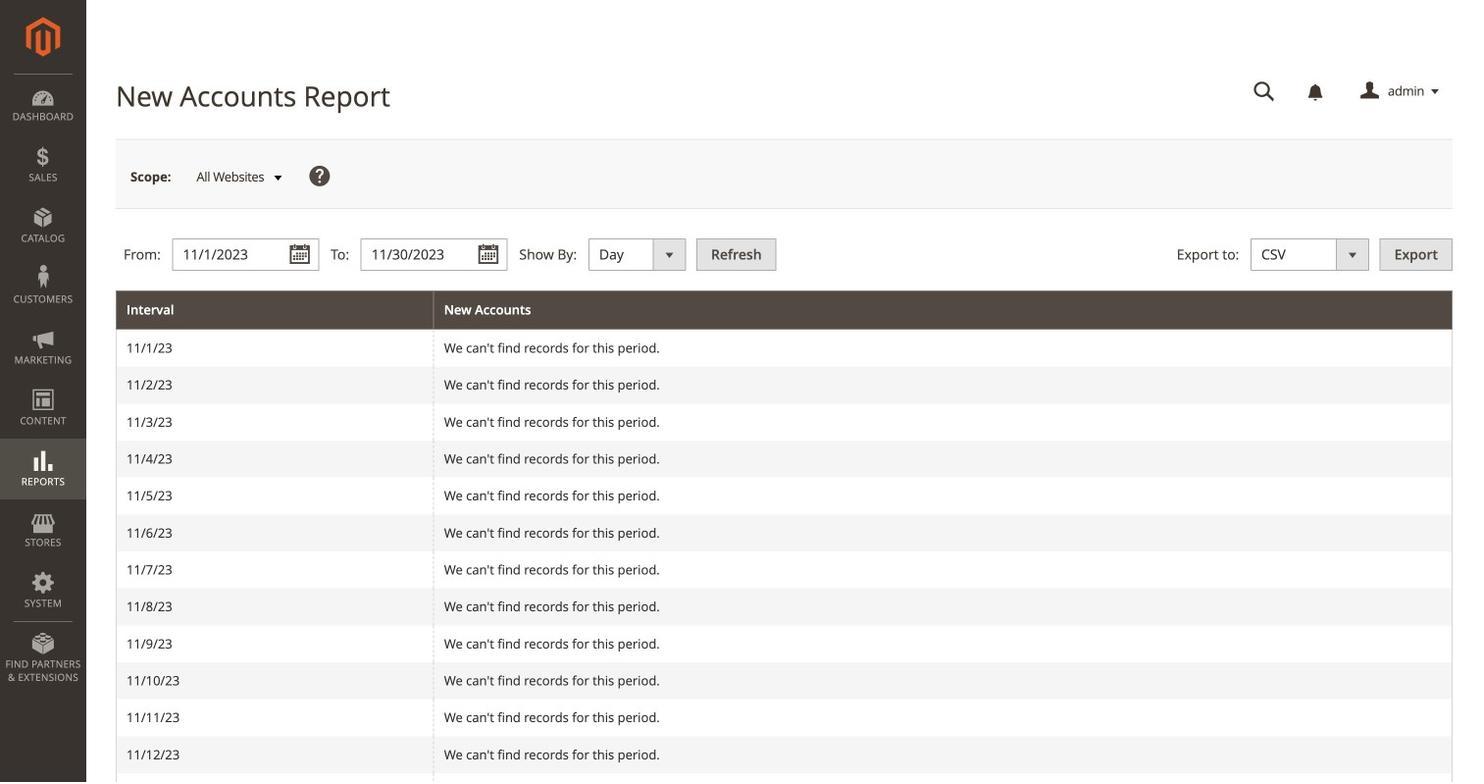 Task type: locate. For each thing, give the bounding box(es) containing it.
None text field
[[172, 239, 319, 271], [361, 239, 508, 271], [172, 239, 319, 271], [361, 239, 508, 271]]

None text field
[[1240, 75, 1289, 109]]

menu bar
[[0, 74, 86, 694]]



Task type: describe. For each thing, give the bounding box(es) containing it.
magento admin panel image
[[26, 17, 60, 57]]



